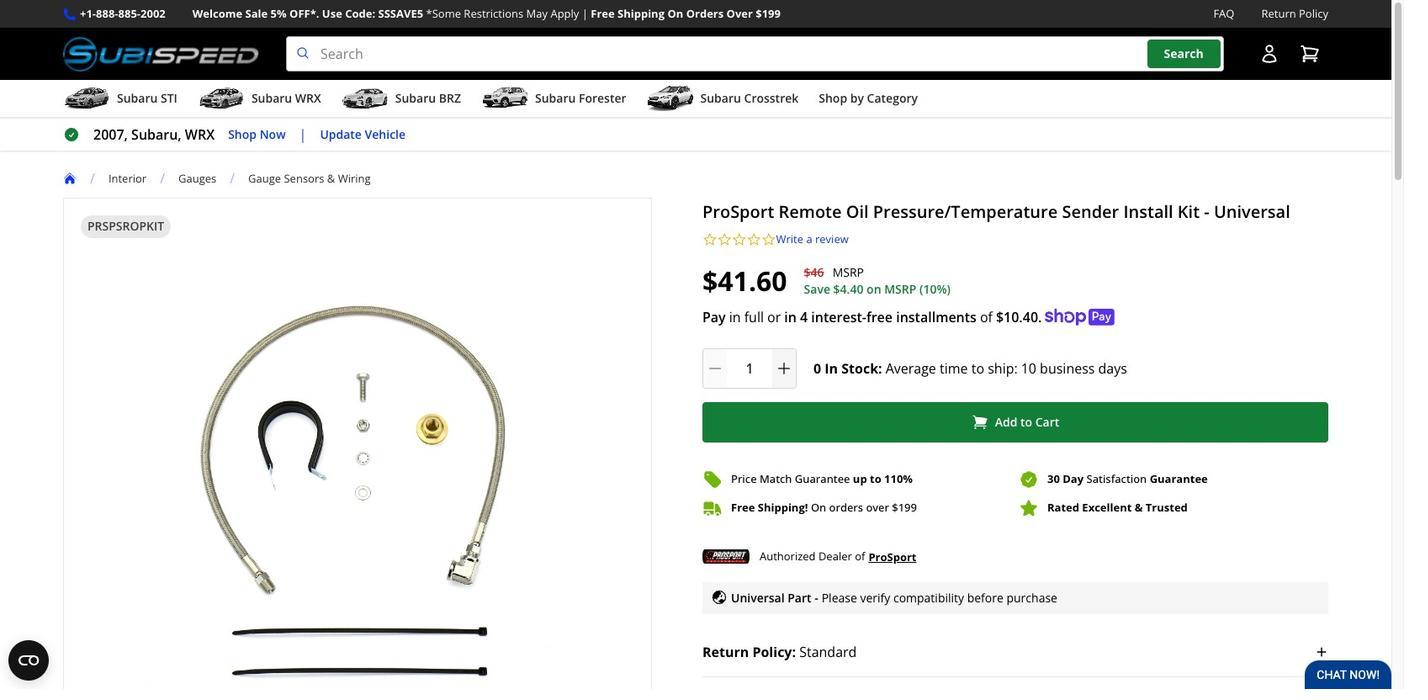 Task type: describe. For each thing, give the bounding box(es) containing it.
prspsropkit
[[87, 218, 164, 234]]

0 vertical spatial universal
[[1214, 200, 1290, 223]]

days
[[1098, 359, 1127, 377]]

a
[[806, 231, 812, 247]]

subaru for subaru wrx
[[251, 90, 292, 106]]

110%
[[884, 471, 913, 486]]

subaru crosstrek
[[700, 90, 799, 106]]

1 horizontal spatial msrp
[[884, 281, 916, 297]]

subaru crosstrek button
[[647, 83, 799, 117]]

1 horizontal spatial of
[[980, 308, 993, 326]]

888-
[[96, 6, 118, 21]]

search
[[1164, 46, 1204, 62]]

sensors
[[284, 170, 324, 186]]

search input field
[[286, 36, 1224, 72]]

$4.40
[[833, 281, 864, 297]]

category
[[867, 90, 918, 106]]

on
[[867, 281, 881, 297]]

match
[[760, 471, 792, 486]]

or
[[767, 308, 781, 326]]

& for excellent
[[1135, 500, 1143, 515]]

crosstrek
[[744, 90, 799, 106]]

sti
[[161, 90, 177, 106]]

subaru brz button
[[341, 83, 461, 117]]

gauge sensors & wiring
[[248, 170, 371, 186]]

shipping!
[[758, 500, 808, 515]]

0 vertical spatial on
[[667, 6, 683, 21]]

2 empty star image from the left
[[732, 232, 747, 247]]

10
[[1021, 359, 1036, 377]]

cart
[[1035, 414, 1059, 430]]

subispeed logo image
[[63, 36, 259, 72]]

wiring
[[338, 170, 371, 186]]

2 in from the left
[[784, 308, 797, 326]]

shop by category
[[819, 90, 918, 106]]

3 empty star image from the left
[[761, 232, 776, 247]]

dealer
[[819, 549, 852, 564]]

2 empty star image from the left
[[747, 232, 761, 247]]

2 guarantee from the left
[[1150, 471, 1208, 486]]

interior
[[108, 170, 146, 186]]

return for return policy
[[1261, 6, 1296, 21]]

shop for shop by category
[[819, 90, 847, 106]]

shipping
[[618, 6, 665, 21]]

free shipping! on orders over $199
[[731, 500, 917, 515]]

interest-
[[811, 308, 866, 326]]

write
[[776, 231, 803, 247]]

kit
[[1178, 200, 1200, 223]]

gauges link left the gauge
[[178, 170, 230, 186]]

code:
[[345, 6, 375, 21]]

before
[[967, 589, 1004, 605]]

compatibility
[[893, 589, 964, 605]]

0 in stock: average time to ship: 10 business days
[[814, 359, 1127, 377]]

1 vertical spatial wrx
[[185, 125, 215, 144]]

return for return policy: standard
[[702, 643, 749, 662]]

shop by category button
[[819, 83, 918, 117]]

return policy
[[1261, 6, 1328, 21]]

0 horizontal spatial |
[[299, 125, 307, 144]]

oil
[[846, 200, 869, 223]]

/ for gauges
[[160, 169, 165, 188]]

prosport inside the authorized dealer of prosport
[[869, 549, 917, 564]]

shop now link
[[228, 125, 286, 144]]

satisfaction
[[1087, 471, 1147, 486]]

prosport link
[[869, 547, 917, 566]]

home image
[[63, 172, 77, 185]]

a subaru sti thumbnail image image
[[63, 86, 110, 111]]

2007,
[[93, 125, 128, 144]]

2002
[[140, 6, 166, 21]]

sale
[[245, 6, 268, 21]]

subaru sti button
[[63, 83, 177, 117]]

0 horizontal spatial prosport
[[702, 200, 774, 223]]

decrement image
[[707, 360, 723, 377]]

full
[[744, 308, 764, 326]]

price
[[731, 471, 757, 486]]

subaru forester
[[535, 90, 626, 106]]

0 vertical spatial to
[[971, 359, 984, 377]]

excellent
[[1082, 500, 1132, 515]]

button image
[[1259, 44, 1280, 64]]

open widget image
[[8, 640, 49, 681]]

update vehicle button
[[320, 125, 406, 144]]

subaru wrx button
[[198, 83, 321, 117]]

review
[[815, 231, 849, 247]]

+1-
[[80, 6, 96, 21]]

gauge
[[248, 170, 281, 186]]

add to cart
[[995, 414, 1059, 430]]

subaru,
[[131, 125, 181, 144]]

faq
[[1213, 6, 1235, 21]]

search button
[[1147, 40, 1220, 68]]

policy:
[[752, 643, 796, 662]]

universal part - please verify compatibility before purchase
[[731, 589, 1057, 605]]

add
[[995, 414, 1017, 430]]

subaru wrx
[[251, 90, 321, 106]]

+1-888-885-2002
[[80, 6, 166, 21]]

a subaru wrx thumbnail image image
[[198, 86, 245, 111]]

1 guarantee from the left
[[795, 471, 850, 486]]

verify
[[860, 589, 890, 605]]

subaru for subaru sti
[[117, 90, 158, 106]]

1 in from the left
[[729, 308, 741, 326]]

by
[[850, 90, 864, 106]]

sssave5
[[378, 6, 423, 21]]

ship:
[[988, 359, 1018, 377]]

free
[[866, 308, 893, 326]]

/ for interior
[[90, 169, 95, 188]]

save
[[804, 281, 830, 297]]



Task type: vqa. For each thing, say whether or not it's contained in the screenshot.
the bottom they
no



Task type: locate. For each thing, give the bounding box(es) containing it.
wrx down a subaru wrx thumbnail image
[[185, 125, 215, 144]]

in left 4
[[784, 308, 797, 326]]

0 vertical spatial free
[[591, 6, 615, 21]]

use
[[322, 6, 342, 21]]

gauges
[[178, 170, 216, 186]]

orders
[[686, 6, 724, 21]]

0 horizontal spatial in
[[729, 308, 741, 326]]

msrp right on at the right top of the page
[[884, 281, 916, 297]]

1 vertical spatial return
[[702, 643, 749, 662]]

guarantee up free shipping! on orders over $199
[[795, 471, 850, 486]]

0 horizontal spatial shop
[[228, 126, 257, 142]]

over
[[866, 500, 889, 515]]

0 horizontal spatial msrp
[[833, 264, 864, 280]]

2 vertical spatial to
[[870, 471, 881, 486]]

authorized
[[760, 549, 816, 564]]

install
[[1123, 200, 1173, 223]]

2 / from the left
[[160, 169, 165, 188]]

/ right the home icon
[[90, 169, 95, 188]]

0 horizontal spatial /
[[90, 169, 95, 188]]

4
[[800, 308, 808, 326]]

/ left gauges
[[160, 169, 165, 188]]

shop inside shop by category "dropdown button"
[[819, 90, 847, 106]]

interior link
[[108, 170, 160, 186], [108, 170, 146, 186]]

prosport remote oil pressure/temperature sender install kit  - universal
[[702, 200, 1290, 223]]

1 horizontal spatial |
[[582, 6, 588, 21]]

1 vertical spatial $199
[[892, 500, 917, 515]]

1 subaru from the left
[[117, 90, 158, 106]]

1 horizontal spatial -
[[1204, 200, 1209, 223]]

subaru inside dropdown button
[[700, 90, 741, 106]]

1 horizontal spatial shop
[[819, 90, 847, 106]]

write a review link
[[776, 231, 849, 247]]

0 horizontal spatial to
[[870, 471, 881, 486]]

on
[[667, 6, 683, 21], [811, 500, 826, 515]]

brz
[[439, 90, 461, 106]]

0 horizontal spatial free
[[591, 6, 615, 21]]

0 vertical spatial &
[[327, 170, 335, 186]]

1 horizontal spatial &
[[1135, 500, 1143, 515]]

gauge sensors & wiring link
[[248, 170, 384, 186], [248, 170, 371, 186]]

0 horizontal spatial return
[[702, 643, 749, 662]]

guarantee up "trusted"
[[1150, 471, 1208, 486]]

in
[[825, 359, 838, 377]]

0 horizontal spatial wrx
[[185, 125, 215, 144]]

1 vertical spatial on
[[811, 500, 826, 515]]

authorized dealer of prosport
[[760, 549, 917, 564]]

shop inside shop now link
[[228, 126, 257, 142]]

1 horizontal spatial to
[[971, 359, 984, 377]]

0 vertical spatial |
[[582, 6, 588, 21]]

return policy link
[[1261, 5, 1328, 23]]

to right time
[[971, 359, 984, 377]]

subaru up now
[[251, 90, 292, 106]]

1 vertical spatial shop
[[228, 126, 257, 142]]

1 vertical spatial &
[[1135, 500, 1143, 515]]

free
[[591, 6, 615, 21], [731, 500, 755, 515]]

standard
[[799, 643, 857, 662]]

0 horizontal spatial universal
[[731, 589, 785, 605]]

1 horizontal spatial in
[[784, 308, 797, 326]]

/ for gauge sensors & wiring
[[230, 169, 235, 188]]

0 vertical spatial shop
[[819, 90, 847, 106]]

shop left by
[[819, 90, 847, 106]]

universal right kit
[[1214, 200, 1290, 223]]

of
[[980, 308, 993, 326], [855, 549, 865, 564]]

0 vertical spatial prosport
[[702, 200, 774, 223]]

pressure/temperature
[[873, 200, 1058, 223]]

prosport
[[702, 200, 774, 223], [869, 549, 917, 564]]

$46
[[804, 264, 824, 280]]

up
[[853, 471, 867, 486]]

empty star image
[[717, 232, 732, 247], [732, 232, 747, 247]]

faq link
[[1213, 5, 1235, 23]]

1 vertical spatial to
[[1020, 414, 1032, 430]]

subaru sti
[[117, 90, 177, 106]]

orders
[[829, 500, 863, 515]]

885-
[[118, 6, 141, 21]]

shop left now
[[228, 126, 257, 142]]

installments
[[896, 308, 977, 326]]

wrx inside dropdown button
[[295, 90, 321, 106]]

0 vertical spatial -
[[1204, 200, 1209, 223]]

a subaru brz thumbnail image image
[[341, 86, 388, 111]]

to inside button
[[1020, 414, 1032, 430]]

vehicle
[[365, 126, 406, 142]]

forester
[[579, 90, 626, 106]]

1 vertical spatial of
[[855, 549, 865, 564]]

sender
[[1062, 200, 1119, 223]]

add to cart button
[[702, 402, 1328, 442]]

business
[[1040, 359, 1095, 377]]

of left $10.40
[[980, 308, 993, 326]]

1 / from the left
[[90, 169, 95, 188]]

empty star image
[[702, 232, 717, 247], [747, 232, 761, 247], [761, 232, 776, 247]]

1 vertical spatial |
[[299, 125, 307, 144]]

msrp
[[833, 264, 864, 280], [884, 281, 916, 297]]

subaru left crosstrek on the top of page
[[700, 90, 741, 106]]

| right apply
[[582, 6, 588, 21]]

free right apply
[[591, 6, 615, 21]]

universal left part
[[731, 589, 785, 605]]

gauges link
[[178, 170, 230, 186], [178, 170, 216, 186]]

rated excellent & trusted
[[1047, 500, 1188, 515]]

write a review
[[776, 231, 849, 247]]

may
[[526, 6, 548, 21]]

|
[[582, 6, 588, 21], [299, 125, 307, 144]]

empty star image up the $41.60
[[702, 232, 717, 247]]

0 horizontal spatial of
[[855, 549, 865, 564]]

please
[[822, 589, 857, 605]]

1 horizontal spatial free
[[731, 500, 755, 515]]

empty star image left write
[[747, 232, 761, 247]]

5 subaru from the left
[[700, 90, 741, 106]]

remote
[[779, 200, 842, 223]]

free down price
[[731, 500, 755, 515]]

2 horizontal spatial /
[[230, 169, 235, 188]]

subaru left forester
[[535, 90, 576, 106]]

return left policy
[[1261, 6, 1296, 21]]

to right up
[[870, 471, 881, 486]]

subaru left sti
[[117, 90, 158, 106]]

shop for shop now
[[228, 126, 257, 142]]

& left wiring
[[327, 170, 335, 186]]

1 empty star image from the left
[[717, 232, 732, 247]]

0 vertical spatial of
[[980, 308, 993, 326]]

prosport image
[[702, 545, 750, 568]]

& for sensors
[[327, 170, 335, 186]]

4 subaru from the left
[[535, 90, 576, 106]]

2007, subaru, wrx
[[93, 125, 215, 144]]

.
[[1038, 308, 1042, 326]]

1 vertical spatial prosport
[[869, 549, 917, 564]]

purchase
[[1007, 589, 1057, 605]]

*some
[[426, 6, 461, 21]]

pay in full or in 4 interest-free installments of $10.40 .
[[702, 308, 1042, 326]]

1 horizontal spatial prosport
[[869, 549, 917, 564]]

interior link down 2007, subaru, wrx at top
[[108, 170, 160, 186]]

30 day satisfaction guarantee
[[1047, 471, 1208, 486]]

interior link down 2007,
[[108, 170, 146, 186]]

1 horizontal spatial /
[[160, 169, 165, 188]]

/ left the gauge
[[230, 169, 235, 188]]

1 horizontal spatial guarantee
[[1150, 471, 1208, 486]]

over
[[726, 6, 753, 21]]

30
[[1047, 471, 1060, 486]]

a subaru forester thumbnail image image
[[481, 86, 528, 111]]

0 vertical spatial wrx
[[295, 90, 321, 106]]

0 horizontal spatial -
[[814, 589, 818, 605]]

gauges link down subaru,
[[178, 170, 216, 186]]

3 subaru from the left
[[395, 90, 436, 106]]

pay
[[702, 308, 726, 326]]

1 horizontal spatial wrx
[[295, 90, 321, 106]]

a subaru crosstrek thumbnail image image
[[647, 86, 694, 111]]

1 vertical spatial universal
[[731, 589, 785, 605]]

update
[[320, 126, 362, 142]]

0 vertical spatial $199
[[756, 6, 781, 21]]

- right kit
[[1204, 200, 1209, 223]]

0 horizontal spatial on
[[667, 6, 683, 21]]

1 horizontal spatial $199
[[892, 500, 917, 515]]

empty star image left a at the top right of page
[[761, 232, 776, 247]]

None number field
[[702, 348, 797, 388]]

off*.
[[289, 6, 319, 21]]

msrp up "$4.40"
[[833, 264, 864, 280]]

to
[[971, 359, 984, 377], [1020, 414, 1032, 430], [870, 471, 881, 486]]

1 horizontal spatial on
[[811, 500, 826, 515]]

prosport up the $41.60
[[702, 200, 774, 223]]

5%
[[271, 6, 287, 21]]

2 subaru from the left
[[251, 90, 292, 106]]

1 horizontal spatial return
[[1261, 6, 1296, 21]]

increment image
[[776, 360, 792, 377]]

subaru left brz
[[395, 90, 436, 106]]

0
[[814, 359, 821, 377]]

subaru for subaru crosstrek
[[700, 90, 741, 106]]

of right "dealer"
[[855, 549, 865, 564]]

1 empty star image from the left
[[702, 232, 717, 247]]

wrx up update
[[295, 90, 321, 106]]

trusted
[[1146, 500, 1188, 515]]

1 horizontal spatial universal
[[1214, 200, 1290, 223]]

day
[[1063, 471, 1084, 486]]

rated
[[1047, 500, 1079, 515]]

0 horizontal spatial $199
[[756, 6, 781, 21]]

0 horizontal spatial guarantee
[[795, 471, 850, 486]]

- right part
[[814, 589, 818, 605]]

2 horizontal spatial to
[[1020, 414, 1032, 430]]

average
[[886, 359, 936, 377]]

0 horizontal spatial &
[[327, 170, 335, 186]]

to right add
[[1020, 414, 1032, 430]]

wrx
[[295, 90, 321, 106], [185, 125, 215, 144]]

$41.60
[[702, 262, 787, 298]]

policy
[[1299, 6, 1328, 21]]

in left full
[[729, 308, 741, 326]]

return left policy:
[[702, 643, 749, 662]]

apply
[[551, 6, 579, 21]]

$46 msrp save $4.40 on msrp (10%)
[[804, 264, 951, 297]]

stock:
[[841, 359, 882, 377]]

subaru for subaru brz
[[395, 90, 436, 106]]

1 vertical spatial -
[[814, 589, 818, 605]]

of inside the authorized dealer of prosport
[[855, 549, 865, 564]]

& left "trusted"
[[1135, 500, 1143, 515]]

+1-888-885-2002 link
[[80, 5, 166, 23]]

shop pay image
[[1045, 308, 1115, 325]]

-
[[1204, 200, 1209, 223], [814, 589, 818, 605]]

(10%)
[[919, 281, 951, 297]]

| right now
[[299, 125, 307, 144]]

3 / from the left
[[230, 169, 235, 188]]

prosport up universal part - please verify compatibility before purchase
[[869, 549, 917, 564]]

1 vertical spatial free
[[731, 500, 755, 515]]

0 vertical spatial return
[[1261, 6, 1296, 21]]

subaru for subaru forester
[[535, 90, 576, 106]]



